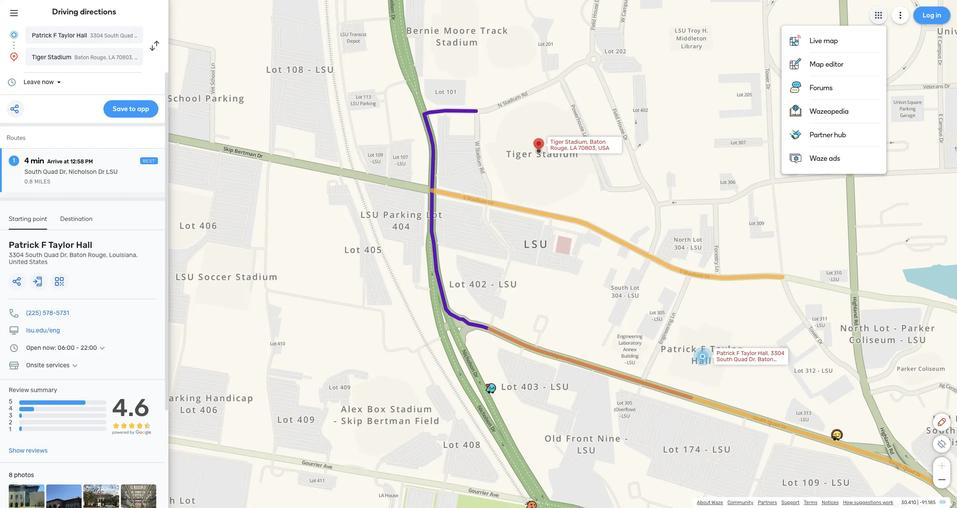 Task type: locate. For each thing, give the bounding box(es) containing it.
pencil image
[[937, 418, 947, 428]]

1 horizontal spatial f
[[53, 32, 57, 39]]

min
[[31, 156, 44, 166]]

4 left the min
[[24, 156, 29, 166]]

states
[[29, 259, 48, 266]]

30.410 | -91.185
[[901, 501, 936, 506]]

zoom out image
[[936, 475, 947, 486]]

1 down 3
[[9, 427, 11, 434]]

1 inside 5 4 3 2 1
[[9, 427, 11, 434]]

1 vertical spatial 4
[[9, 405, 13, 413]]

about waze community partners support terms notices how suggestions work
[[697, 501, 893, 506]]

hall down the destination button
[[76, 240, 92, 250]]

0 vertical spatial 70803,
[[116, 55, 133, 61]]

1 down routes
[[13, 157, 15, 165]]

destination
[[60, 216, 93, 223]]

5731
[[56, 310, 69, 317]]

0 horizontal spatial 4
[[9, 405, 13, 413]]

0 vertical spatial 1
[[13, 157, 15, 165]]

1 horizontal spatial 4
[[24, 156, 29, 166]]

chevron down image
[[70, 363, 80, 370]]

dr, inside south quad dr, nicholson dr lsu 0.8 miles
[[59, 168, 67, 176]]

south up 0.8 at the left of page
[[24, 168, 42, 176]]

tiger left stadium
[[32, 54, 46, 61]]

1
[[13, 157, 15, 165], [9, 427, 11, 434]]

f inside patrick f taylor hall 3304 south quad dr, baton rouge, louisiana, united states
[[41, 240, 46, 250]]

onsite services button
[[26, 362, 80, 370]]

patrick right 'current location' "icon"
[[32, 32, 52, 39]]

f up states
[[41, 240, 46, 250]]

patrick f taylor hall
[[32, 32, 87, 39]]

1 hall from the top
[[76, 32, 87, 39]]

0 vertical spatial rouge,
[[90, 55, 107, 61]]

baton inside the tiger stadium, baton rouge, la 70803, usa
[[590, 139, 606, 145]]

dr, right states
[[60, 252, 68, 259]]

1 vertical spatial rouge,
[[550, 145, 569, 151]]

70803, inside tiger stadium baton rouge, la 70803, usa
[[116, 55, 133, 61]]

baton for stadium,
[[590, 139, 606, 145]]

1 vertical spatial quad
[[44, 252, 59, 259]]

f for patrick f taylor hall 3304 south quad dr, baton rouge, louisiana, united states
[[41, 240, 46, 250]]

quad right united
[[44, 252, 59, 259]]

la for stadium
[[109, 55, 115, 61]]

south
[[24, 168, 42, 176], [25, 252, 42, 259]]

leave now
[[24, 79, 54, 86]]

(225)
[[26, 310, 41, 317]]

lsu.edu/eng
[[26, 327, 60, 335]]

4.6
[[112, 394, 149, 423]]

tiger stadium baton rouge, la 70803, usa
[[32, 54, 145, 61]]

0 vertical spatial -
[[76, 345, 79, 352]]

image 2 of patrick f taylor hall, baton rouge image
[[46, 485, 82, 509]]

clock image down computer image on the bottom left
[[9, 343, 19, 354]]

f
[[53, 32, 57, 39], [41, 240, 46, 250]]

lsu.edu/eng link
[[26, 327, 60, 335]]

2
[[9, 420, 12, 427]]

dr, down the at
[[59, 168, 67, 176]]

quad
[[43, 168, 58, 176], [44, 252, 59, 259]]

0 vertical spatial dr,
[[59, 168, 67, 176]]

hall inside patrick f taylor hall 3304 south quad dr, baton rouge, louisiana, united states
[[76, 240, 92, 250]]

1 horizontal spatial 70803,
[[578, 145, 597, 151]]

usa for stadium
[[135, 55, 145, 61]]

starting point button
[[9, 216, 47, 230]]

-
[[76, 345, 79, 352], [920, 501, 922, 506]]

1 horizontal spatial 1
[[13, 157, 15, 165]]

30.410
[[901, 501, 916, 506]]

1 vertical spatial la
[[570, 145, 577, 151]]

2 hall from the top
[[76, 240, 92, 250]]

patrick up 3304
[[9, 240, 39, 250]]

south right 3304
[[25, 252, 42, 259]]

united
[[9, 259, 28, 266]]

1 vertical spatial tiger
[[550, 139, 564, 145]]

1 vertical spatial 1
[[9, 427, 11, 434]]

dr
[[98, 168, 105, 176]]

f up stadium
[[53, 32, 57, 39]]

dr,
[[59, 168, 67, 176], [60, 252, 68, 259]]

- right |
[[920, 501, 922, 506]]

0 vertical spatial patrick
[[32, 32, 52, 39]]

0 horizontal spatial usa
[[135, 55, 145, 61]]

patrick inside button
[[32, 32, 52, 39]]

f inside patrick f taylor hall button
[[53, 32, 57, 39]]

patrick inside patrick f taylor hall 3304 south quad dr, baton rouge, louisiana, united states
[[9, 240, 39, 250]]

0 vertical spatial f
[[53, 32, 57, 39]]

0 horizontal spatial 70803,
[[116, 55, 133, 61]]

usa inside the tiger stadium, baton rouge, la 70803, usa
[[598, 145, 609, 151]]

1 horizontal spatial tiger
[[550, 139, 564, 145]]

2 vertical spatial rouge,
[[88, 252, 108, 259]]

store image
[[9, 361, 19, 371]]

1 vertical spatial dr,
[[60, 252, 68, 259]]

south inside south quad dr, nicholson dr lsu 0.8 miles
[[24, 168, 42, 176]]

about
[[697, 501, 710, 506]]

22:00
[[80, 345, 97, 352]]

usa inside tiger stadium baton rouge, la 70803, usa
[[135, 55, 145, 61]]

taylor inside patrick f taylor hall 3304 south quad dr, baton rouge, louisiana, united states
[[48, 240, 74, 250]]

review
[[9, 387, 29, 394]]

4
[[24, 156, 29, 166], [9, 405, 13, 413]]

point
[[33, 216, 47, 223]]

baton inside tiger stadium baton rouge, la 70803, usa
[[74, 55, 89, 61]]

baton right stadium
[[74, 55, 89, 61]]

quad inside south quad dr, nicholson dr lsu 0.8 miles
[[43, 168, 58, 176]]

baton for stadium
[[74, 55, 89, 61]]

0 vertical spatial baton
[[74, 55, 89, 61]]

image 4 of patrick f taylor hall, baton rouge image
[[121, 485, 156, 509]]

0 horizontal spatial tiger
[[32, 54, 46, 61]]

1 vertical spatial patrick
[[9, 240, 39, 250]]

patrick
[[32, 32, 52, 39], [9, 240, 39, 250]]

1 vertical spatial usa
[[598, 145, 609, 151]]

taylor
[[58, 32, 75, 39], [48, 240, 74, 250]]

0 vertical spatial clock image
[[7, 77, 17, 88]]

now
[[42, 79, 54, 86]]

stadium,
[[565, 139, 588, 145]]

rouge, inside tiger stadium baton rouge, la 70803, usa
[[90, 55, 107, 61]]

1 vertical spatial hall
[[76, 240, 92, 250]]

patrick f taylor hall button
[[25, 26, 143, 44]]

la for stadium,
[[570, 145, 577, 151]]

70803,
[[116, 55, 133, 61], [578, 145, 597, 151]]

la
[[109, 55, 115, 61], [570, 145, 577, 151]]

taylor up stadium
[[58, 32, 75, 39]]

clock image
[[7, 77, 17, 88], [9, 343, 19, 354]]

1 vertical spatial -
[[920, 501, 922, 506]]

- left 22:00
[[76, 345, 79, 352]]

services
[[46, 362, 70, 370]]

0 horizontal spatial la
[[109, 55, 115, 61]]

0 vertical spatial hall
[[76, 32, 87, 39]]

hall up tiger stadium baton rouge, la 70803, usa
[[76, 32, 87, 39]]

dr, inside patrick f taylor hall 3304 south quad dr, baton rouge, louisiana, united states
[[60, 252, 68, 259]]

quad down arrive
[[43, 168, 58, 176]]

1 vertical spatial f
[[41, 240, 46, 250]]

0 horizontal spatial 1
[[9, 427, 11, 434]]

hall
[[76, 32, 87, 39], [76, 240, 92, 250]]

rouge, inside the tiger stadium, baton rouge, la 70803, usa
[[550, 145, 569, 151]]

0 horizontal spatial f
[[41, 240, 46, 250]]

tiger left "stadium," in the right top of the page
[[550, 139, 564, 145]]

0 vertical spatial tiger
[[32, 54, 46, 61]]

baton right "stadium," in the right top of the page
[[590, 139, 606, 145]]

0 vertical spatial 4
[[24, 156, 29, 166]]

starting point
[[9, 216, 47, 223]]

leave
[[24, 79, 40, 86]]

baton down the destination button
[[69, 252, 86, 259]]

1 vertical spatial south
[[25, 252, 42, 259]]

link image
[[939, 499, 946, 506]]

0 vertical spatial quad
[[43, 168, 58, 176]]

1 horizontal spatial usa
[[598, 145, 609, 151]]

1 horizontal spatial -
[[920, 501, 922, 506]]

70803, inside the tiger stadium, baton rouge, la 70803, usa
[[578, 145, 597, 151]]

5
[[9, 398, 12, 406]]

0 vertical spatial usa
[[135, 55, 145, 61]]

2 vertical spatial baton
[[69, 252, 86, 259]]

taylor down the destination button
[[48, 240, 74, 250]]

rouge,
[[90, 55, 107, 61], [550, 145, 569, 151], [88, 252, 108, 259]]

patrick for patrick f taylor hall
[[32, 32, 52, 39]]

taylor inside button
[[58, 32, 75, 39]]

terms link
[[804, 501, 817, 506]]

1 vertical spatial baton
[[590, 139, 606, 145]]

hall inside button
[[76, 32, 87, 39]]

|
[[917, 501, 918, 506]]

1 vertical spatial taylor
[[48, 240, 74, 250]]

tiger
[[32, 54, 46, 61], [550, 139, 564, 145]]

partners link
[[758, 501, 777, 506]]

rouge, for stadium
[[90, 55, 107, 61]]

usa
[[135, 55, 145, 61], [598, 145, 609, 151]]

0 vertical spatial south
[[24, 168, 42, 176]]

la inside the tiger stadium, baton rouge, la 70803, usa
[[570, 145, 577, 151]]

how suggestions work link
[[843, 501, 893, 506]]

la inside tiger stadium baton rouge, la 70803, usa
[[109, 55, 115, 61]]

4 up 2
[[9, 405, 13, 413]]

clock image left leave
[[7, 77, 17, 88]]

0 vertical spatial la
[[109, 55, 115, 61]]

(225) 578-5731 link
[[26, 310, 69, 317]]

0 vertical spatial taylor
[[58, 32, 75, 39]]

how
[[843, 501, 853, 506]]

3
[[9, 413, 12, 420]]

tiger inside the tiger stadium, baton rouge, la 70803, usa
[[550, 139, 564, 145]]

1 horizontal spatial la
[[570, 145, 577, 151]]

open now: 06:00 - 22:00
[[26, 345, 97, 352]]

1 vertical spatial 70803,
[[578, 145, 597, 151]]



Task type: describe. For each thing, give the bounding box(es) containing it.
arrive
[[47, 159, 63, 165]]

tiger stadium, baton rouge, la 70803, usa
[[550, 139, 609, 151]]

nicholson
[[69, 168, 97, 176]]

12:58
[[70, 159, 84, 165]]

rouge, inside patrick f taylor hall 3304 south quad dr, baton rouge, louisiana, united states
[[88, 252, 108, 259]]

suggestions
[[854, 501, 881, 506]]

south quad dr, nicholson dr lsu 0.8 miles
[[24, 168, 118, 185]]

0 horizontal spatial -
[[76, 345, 79, 352]]

review summary
[[9, 387, 57, 394]]

0.8
[[24, 179, 33, 185]]

chevron down image
[[97, 345, 107, 352]]

4 min arrive at 12:58 pm
[[24, 156, 93, 166]]

onsite
[[26, 362, 44, 370]]

06:00
[[58, 345, 75, 352]]

70803, for stadium,
[[578, 145, 597, 151]]

usa for stadium,
[[598, 145, 609, 151]]

image 1 of patrick f taylor hall, baton rouge image
[[9, 485, 44, 509]]

tiger for stadium
[[32, 54, 46, 61]]

support
[[781, 501, 799, 506]]

stadium
[[48, 54, 71, 61]]

call image
[[9, 309, 19, 319]]

show
[[9, 448, 24, 455]]

routes
[[7, 134, 25, 142]]

waze
[[712, 501, 723, 506]]

open now: 06:00 - 22:00 button
[[26, 345, 107, 352]]

taylor for patrick f taylor hall 3304 south quad dr, baton rouge, louisiana, united states
[[48, 240, 74, 250]]

notices link
[[822, 501, 839, 506]]

best
[[143, 159, 155, 164]]

onsite services
[[26, 362, 70, 370]]

community
[[727, 501, 753, 506]]

reviews
[[26, 448, 48, 455]]

patrick f taylor hall 3304 south quad dr, baton rouge, louisiana, united states
[[9, 240, 138, 266]]

community link
[[727, 501, 753, 506]]

driving directions
[[52, 7, 116, 17]]

photos
[[14, 472, 34, 480]]

now:
[[43, 345, 56, 352]]

(225) 578-5731
[[26, 310, 69, 317]]

miles
[[34, 179, 50, 185]]

taylor for patrick f taylor hall
[[58, 32, 75, 39]]

image 3 of patrick f taylor hall, baton rouge image
[[83, 485, 119, 509]]

louisiana,
[[109, 252, 138, 259]]

support link
[[781, 501, 799, 506]]

current location image
[[9, 30, 19, 40]]

destination button
[[60, 216, 93, 229]]

partners
[[758, 501, 777, 506]]

summary
[[30, 387, 57, 394]]

hall for patrick f taylor hall 3304 south quad dr, baton rouge, louisiana, united states
[[76, 240, 92, 250]]

show reviews
[[9, 448, 48, 455]]

91.185
[[922, 501, 936, 506]]

zoom in image
[[936, 461, 947, 472]]

f for patrick f taylor hall
[[53, 32, 57, 39]]

work
[[882, 501, 893, 506]]

driving
[[52, 7, 78, 17]]

location image
[[9, 51, 19, 62]]

notices
[[822, 501, 839, 506]]

quad inside patrick f taylor hall 3304 south quad dr, baton rouge, louisiana, united states
[[44, 252, 59, 259]]

578-
[[43, 310, 56, 317]]

south inside patrick f taylor hall 3304 south quad dr, baton rouge, louisiana, united states
[[25, 252, 42, 259]]

1 vertical spatial clock image
[[9, 343, 19, 354]]

3304
[[9, 252, 24, 259]]

8 photos
[[9, 472, 34, 480]]

lsu
[[106, 168, 118, 176]]

starting
[[9, 216, 31, 223]]

tiger for stadium,
[[550, 139, 564, 145]]

hall for patrick f taylor hall
[[76, 32, 87, 39]]

8
[[9, 472, 13, 480]]

baton inside patrick f taylor hall 3304 south quad dr, baton rouge, louisiana, united states
[[69, 252, 86, 259]]

5 4 3 2 1
[[9, 398, 13, 434]]

terms
[[804, 501, 817, 506]]

at
[[64, 159, 69, 165]]

computer image
[[9, 326, 19, 336]]

rouge, for stadium,
[[550, 145, 569, 151]]

open
[[26, 345, 41, 352]]

patrick for patrick f taylor hall 3304 south quad dr, baton rouge, louisiana, united states
[[9, 240, 39, 250]]

70803, for stadium
[[116, 55, 133, 61]]

about waze link
[[697, 501, 723, 506]]

pm
[[85, 159, 93, 165]]

directions
[[80, 7, 116, 17]]



Task type: vqa. For each thing, say whether or not it's contained in the screenshot.
Baton
yes



